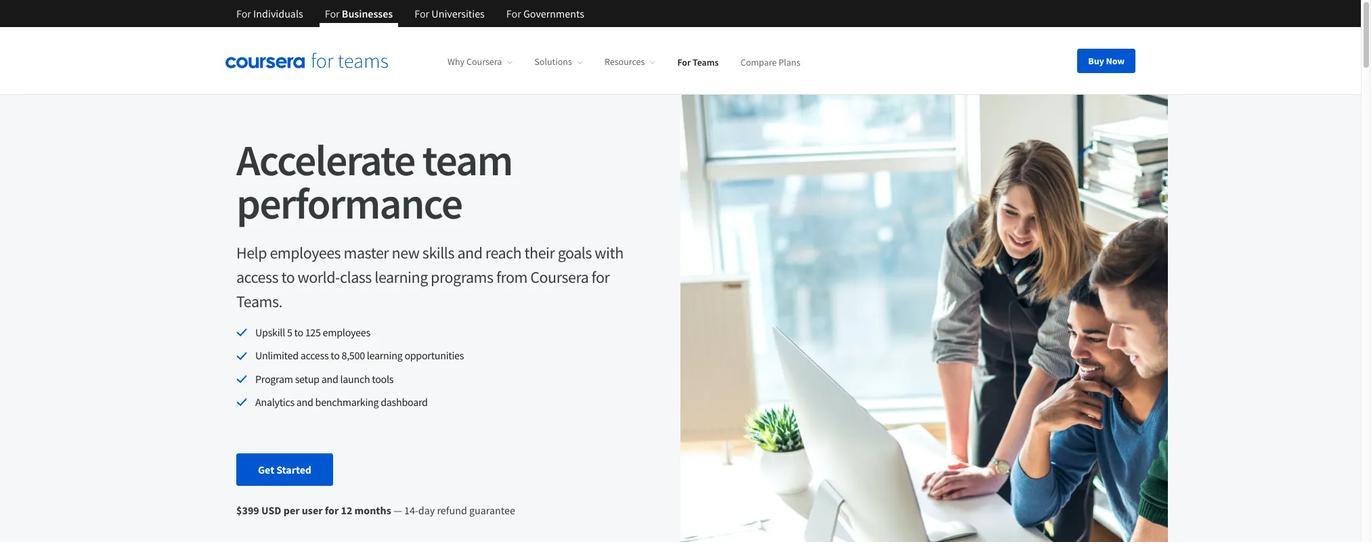 Task type: describe. For each thing, give the bounding box(es) containing it.
for governments
[[507, 7, 585, 20]]

class
[[340, 267, 372, 288]]

for individuals
[[236, 7, 303, 20]]

get started
[[258, 463, 312, 477]]

analytics and benchmarking dashboard
[[255, 396, 428, 409]]

their
[[525, 243, 555, 264]]

unlimited access to 8,500 learning opportunities
[[255, 349, 464, 363]]

teams.
[[236, 291, 282, 312]]

5
[[287, 326, 292, 339]]

individuals
[[253, 7, 303, 20]]

unlimited
[[255, 349, 299, 363]]

get
[[258, 463, 274, 477]]

1 vertical spatial and
[[322, 372, 338, 386]]

with
[[595, 243, 624, 264]]

governments
[[524, 7, 585, 20]]

accelerate
[[236, 133, 415, 187]]

world-
[[298, 267, 340, 288]]

for businesses
[[325, 7, 393, 20]]

for for universities
[[415, 7, 430, 20]]

guarantee
[[469, 504, 515, 517]]

to for access
[[331, 349, 340, 363]]

compare plans link
[[741, 56, 801, 68]]

1 vertical spatial access
[[301, 349, 329, 363]]

compare
[[741, 56, 777, 68]]

1 vertical spatial for
[[325, 504, 339, 517]]

programs
[[431, 267, 494, 288]]

buy now
[[1089, 55, 1125, 67]]

from
[[497, 267, 528, 288]]

day
[[419, 504, 435, 517]]

launch
[[340, 372, 370, 386]]

analytics
[[255, 396, 295, 409]]

12
[[341, 504, 353, 517]]

started
[[277, 463, 312, 477]]

solutions link
[[535, 56, 583, 68]]

help employees master new skills and reach their goals with access to world-class learning programs from coursera for teams.
[[236, 243, 624, 312]]

coursera inside help employees master new skills and reach their goals with access to world-class learning programs from coursera for teams.
[[531, 267, 589, 288]]

8,500
[[342, 349, 365, 363]]

for teams
[[678, 56, 719, 68]]

2 vertical spatial and
[[297, 396, 313, 409]]

for for governments
[[507, 7, 521, 20]]

upskill
[[255, 326, 285, 339]]

upskill 5 to 125 employees
[[255, 326, 370, 339]]



Task type: locate. For each thing, give the bounding box(es) containing it.
for universities
[[415, 7, 485, 20]]

help
[[236, 243, 267, 264]]

1 vertical spatial coursera
[[531, 267, 589, 288]]

solutions
[[535, 56, 572, 68]]

and
[[458, 243, 483, 264], [322, 372, 338, 386], [297, 396, 313, 409]]

now
[[1107, 55, 1125, 67]]

learning inside help employees master new skills and reach their goals with access to world-class learning programs from coursera for teams.
[[375, 267, 428, 288]]

for left governments
[[507, 7, 521, 20]]

dashboard
[[381, 396, 428, 409]]

for for businesses
[[325, 7, 340, 20]]

employees up world-
[[270, 243, 341, 264]]

user
[[302, 504, 323, 517]]

months
[[355, 504, 391, 517]]

for left teams
[[678, 56, 691, 68]]

1 horizontal spatial access
[[301, 349, 329, 363]]

usd
[[261, 504, 282, 517]]

reach
[[486, 243, 522, 264]]

1 horizontal spatial and
[[322, 372, 338, 386]]

program
[[255, 372, 293, 386]]

for down with
[[592, 267, 610, 288]]

for left individuals
[[236, 7, 251, 20]]

access
[[236, 267, 279, 288], [301, 349, 329, 363]]

goals
[[558, 243, 592, 264]]

per
[[284, 504, 300, 517]]

businesses
[[342, 7, 393, 20]]

1 vertical spatial employees
[[323, 326, 370, 339]]

2 vertical spatial to
[[331, 349, 340, 363]]

universities
[[432, 7, 485, 20]]

accelerate team performance
[[236, 133, 512, 230]]

125
[[305, 326, 321, 339]]

coursera down goals on the left of page
[[531, 267, 589, 288]]

new
[[392, 243, 420, 264]]

employees inside help employees master new skills and reach their goals with access to world-class learning programs from coursera for teams.
[[270, 243, 341, 264]]

to right 5
[[294, 326, 303, 339]]

coursera right why
[[467, 56, 502, 68]]

plans
[[779, 56, 801, 68]]

program setup and launch tools
[[255, 372, 394, 386]]

employees up 8,500
[[323, 326, 370, 339]]

resources link
[[605, 56, 656, 68]]

why coursera link
[[448, 56, 513, 68]]

0 vertical spatial for
[[592, 267, 610, 288]]

access up teams.
[[236, 267, 279, 288]]

and right "setup"
[[322, 372, 338, 386]]

coursera for teams image
[[226, 53, 388, 68]]

1 horizontal spatial for
[[592, 267, 610, 288]]

$399
[[236, 504, 259, 517]]

0 vertical spatial coursera
[[467, 56, 502, 68]]

resources
[[605, 56, 645, 68]]

get started link
[[236, 454, 333, 486]]

learning up tools
[[367, 349, 403, 363]]

teams
[[693, 56, 719, 68]]

0 vertical spatial and
[[458, 243, 483, 264]]

compare plans
[[741, 56, 801, 68]]

learning down the new
[[375, 267, 428, 288]]

benchmarking
[[315, 396, 379, 409]]

for
[[592, 267, 610, 288], [325, 504, 339, 517]]

to left world-
[[281, 267, 295, 288]]

0 vertical spatial learning
[[375, 267, 428, 288]]

and up programs
[[458, 243, 483, 264]]

0 horizontal spatial access
[[236, 267, 279, 288]]

for teams link
[[678, 56, 719, 68]]

1 vertical spatial learning
[[367, 349, 403, 363]]

why
[[448, 56, 465, 68]]

learning
[[375, 267, 428, 288], [367, 349, 403, 363]]

0 horizontal spatial and
[[297, 396, 313, 409]]

banner navigation
[[226, 0, 595, 37]]

tools
[[372, 372, 394, 386]]

and inside help employees master new skills and reach their goals with access to world-class learning programs from coursera for teams.
[[458, 243, 483, 264]]

and down "setup"
[[297, 396, 313, 409]]

0 vertical spatial access
[[236, 267, 279, 288]]

master
[[344, 243, 389, 264]]

setup
[[295, 372, 320, 386]]

for for individuals
[[236, 7, 251, 20]]

for
[[236, 7, 251, 20], [325, 7, 340, 20], [415, 7, 430, 20], [507, 7, 521, 20], [678, 56, 691, 68]]

to for 5
[[294, 326, 303, 339]]

to
[[281, 267, 295, 288], [294, 326, 303, 339], [331, 349, 340, 363]]

for left universities
[[415, 7, 430, 20]]

for inside help employees master new skills and reach their goals with access to world-class learning programs from coursera for teams.
[[592, 267, 610, 288]]

employees
[[270, 243, 341, 264], [323, 326, 370, 339]]

0 horizontal spatial coursera
[[467, 56, 502, 68]]

14-
[[404, 504, 419, 517]]

skills
[[423, 243, 455, 264]]

0 horizontal spatial for
[[325, 504, 339, 517]]

2 horizontal spatial and
[[458, 243, 483, 264]]

access down 125
[[301, 349, 329, 363]]

buy
[[1089, 55, 1105, 67]]

opportunities
[[405, 349, 464, 363]]

performance
[[236, 176, 462, 230]]

1 horizontal spatial coursera
[[531, 267, 589, 288]]

0 vertical spatial to
[[281, 267, 295, 288]]

$399 usd per user for 12 months — 14-day refund guarantee
[[236, 504, 515, 517]]

to left 8,500
[[331, 349, 340, 363]]

access inside help employees master new skills and reach their goals with access to world-class learning programs from coursera for teams.
[[236, 267, 279, 288]]

team
[[422, 133, 512, 187]]

coursera
[[467, 56, 502, 68], [531, 267, 589, 288]]

—
[[394, 504, 402, 517]]

for left 12
[[325, 504, 339, 517]]

why coursera
[[448, 56, 502, 68]]

to inside help employees master new skills and reach their goals with access to world-class learning programs from coursera for teams.
[[281, 267, 295, 288]]

1 vertical spatial to
[[294, 326, 303, 339]]

for left businesses
[[325, 7, 340, 20]]

buy now button
[[1078, 48, 1136, 73]]

0 vertical spatial employees
[[270, 243, 341, 264]]

refund
[[437, 504, 467, 517]]



Task type: vqa. For each thing, say whether or not it's contained in the screenshot.
Professional Certificates link
no



